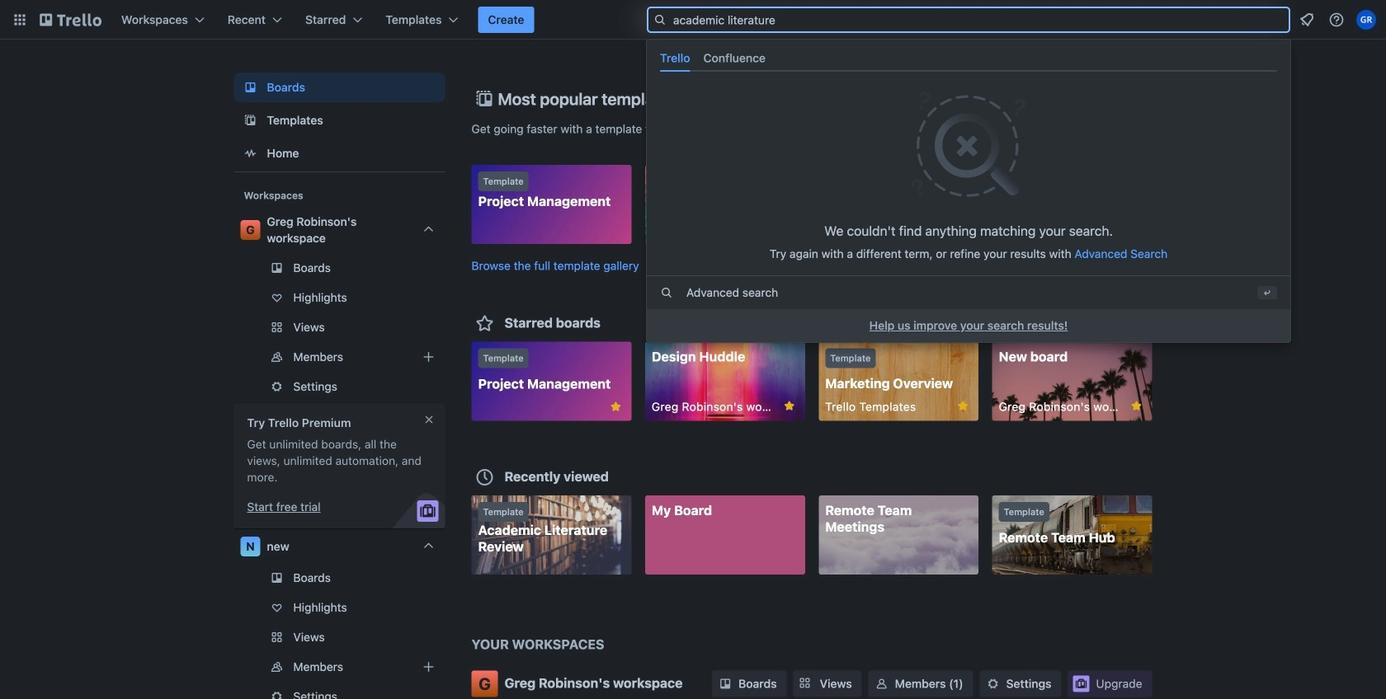 Task type: describe. For each thing, give the bounding box(es) containing it.
1 tab from the left
[[654, 45, 697, 72]]

Search Trello field
[[647, 7, 1291, 33]]

search image
[[654, 13, 667, 26]]

0 notifications image
[[1297, 10, 1317, 30]]

home image
[[241, 144, 260, 163]]

2 sm image from the left
[[874, 676, 890, 693]]

0 horizontal spatial click to unstar this board. it will be removed from your starred list. image
[[608, 400, 623, 415]]

1 sm image from the left
[[717, 676, 734, 693]]

open information menu image
[[1329, 12, 1345, 28]]

greg robinson (gregrobinson96) image
[[1357, 10, 1376, 30]]



Task type: vqa. For each thing, say whether or not it's contained in the screenshot.
the search image
yes



Task type: locate. For each thing, give the bounding box(es) containing it.
board image
[[241, 78, 260, 97]]

tab
[[654, 45, 697, 72], [697, 45, 772, 72]]

primary element
[[0, 0, 1386, 40]]

0 horizontal spatial sm image
[[717, 676, 734, 693]]

2 tab from the left
[[697, 45, 772, 72]]

tab down the 'primary' element
[[697, 45, 772, 72]]

2 horizontal spatial click to unstar this board. it will be removed from your starred list. image
[[956, 399, 970, 414]]

add image
[[419, 347, 439, 367], [419, 658, 439, 677]]

1 add image from the top
[[419, 347, 439, 367]]

1 horizontal spatial click to unstar this board. it will be removed from your starred list. image
[[782, 399, 797, 414]]

tab down search icon
[[654, 45, 697, 72]]

tab list
[[654, 45, 1284, 72]]

advanced search image
[[660, 286, 673, 300]]

sm image
[[985, 676, 1001, 693]]

1 horizontal spatial sm image
[[874, 676, 890, 693]]

0 vertical spatial add image
[[419, 347, 439, 367]]

template board image
[[241, 111, 260, 130]]

2 add image from the top
[[419, 658, 439, 677]]

back to home image
[[40, 7, 101, 33]]

click to unstar this board. it will be removed from your starred list. image
[[782, 399, 797, 414], [956, 399, 970, 414], [608, 400, 623, 415]]

sm image
[[717, 676, 734, 693], [874, 676, 890, 693]]

1 vertical spatial add image
[[419, 658, 439, 677]]

search no results image
[[911, 90, 1026, 199]]



